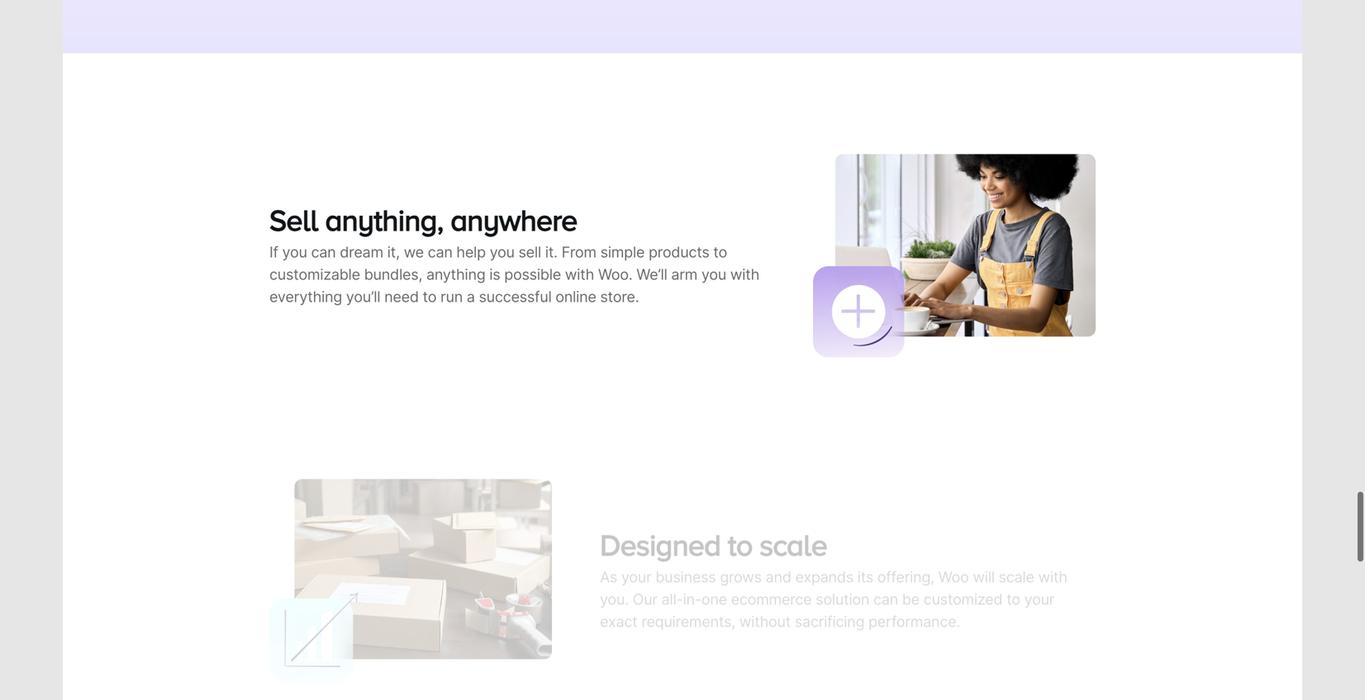 Task type: describe. For each thing, give the bounding box(es) containing it.
from
[[562, 243, 597, 261]]

all-
[[662, 577, 683, 595]]

1 horizontal spatial with
[[730, 265, 760, 283]]

simple
[[601, 243, 645, 261]]

to left run
[[423, 287, 437, 306]]

we
[[404, 243, 424, 261]]

you'll
[[346, 287, 380, 306]]

1 horizontal spatial can
[[428, 243, 453, 261]]

anything
[[426, 265, 486, 283]]

help
[[457, 243, 486, 261]]

online
[[556, 287, 596, 306]]

to up grows
[[728, 516, 753, 549]]

sell
[[519, 243, 541, 261]]

performance.
[[869, 600, 960, 618]]

it,
[[387, 243, 400, 261]]

exact
[[600, 600, 638, 618]]

woo
[[939, 555, 969, 573]]

anything,
[[325, 203, 444, 237]]

our
[[633, 577, 658, 595]]

a
[[467, 287, 475, 306]]

if
[[269, 243, 278, 261]]

to right customized
[[1007, 577, 1021, 595]]

store.
[[600, 287, 639, 306]]

as
[[600, 555, 617, 573]]

sacrificing
[[795, 600, 865, 618]]

everything
[[269, 287, 342, 306]]

0 horizontal spatial with
[[565, 265, 594, 283]]

grows
[[720, 555, 762, 573]]

run
[[441, 287, 463, 306]]

designed
[[600, 516, 721, 549]]

1 vertical spatial your
[[1025, 577, 1055, 595]]

need
[[384, 287, 419, 306]]

sell anything, anywhere if you can dream it, we can help you sell it. from simple products to customizable bundles, anything is possible with woo. we'll arm you with everything you'll need to run a successful online store.
[[269, 203, 760, 306]]

business
[[656, 555, 716, 573]]

anywhere
[[451, 203, 577, 237]]

we'll
[[637, 265, 667, 283]]

you.
[[600, 577, 629, 595]]

expands
[[795, 555, 854, 573]]

requirements,
[[642, 600, 735, 618]]

possible
[[504, 265, 561, 283]]



Task type: vqa. For each thing, say whether or not it's contained in the screenshot.
world
no



Task type: locate. For each thing, give the bounding box(es) containing it.
0 horizontal spatial can
[[311, 243, 336, 261]]

be
[[902, 577, 920, 595]]

0 horizontal spatial scale
[[760, 516, 827, 549]]

1 horizontal spatial your
[[1025, 577, 1055, 595]]

1 horizontal spatial you
[[490, 243, 515, 261]]

designed to scale as your business grows and expands its offering, woo will scale with you. our all-in-one ecommerce solution can be customized to your exact requirements, without sacrificing performance.
[[600, 516, 1068, 618]]

0 vertical spatial scale
[[760, 516, 827, 549]]

2 horizontal spatial with
[[1038, 555, 1068, 573]]

1 horizontal spatial scale
[[999, 555, 1034, 573]]

can left be
[[874, 577, 898, 595]]

to
[[714, 243, 727, 261], [423, 287, 437, 306], [728, 516, 753, 549], [1007, 577, 1021, 595]]

your
[[621, 555, 652, 573], [1025, 577, 1055, 595]]

0 horizontal spatial you
[[282, 243, 307, 261]]

can right we
[[428, 243, 453, 261]]

with inside designed to scale as your business grows and expands its offering, woo will scale with you. our all-in-one ecommerce solution can be customized to your exact requirements, without sacrificing performance.
[[1038, 555, 1068, 573]]

customizable
[[269, 265, 360, 283]]

0 vertical spatial your
[[621, 555, 652, 573]]

solution
[[816, 577, 870, 595]]

2 horizontal spatial can
[[874, 577, 898, 595]]

one
[[702, 577, 727, 595]]

you
[[282, 243, 307, 261], [490, 243, 515, 261], [702, 265, 726, 283]]

bundles,
[[364, 265, 422, 283]]

sell
[[269, 203, 318, 237]]

it.
[[545, 243, 558, 261]]

products
[[649, 243, 710, 261]]

arm
[[671, 265, 698, 283]]

scale up and
[[760, 516, 827, 549]]

your right customized
[[1025, 577, 1055, 595]]

and
[[766, 555, 791, 573]]

dream
[[340, 243, 383, 261]]

without
[[739, 600, 791, 618]]

you right if
[[282, 243, 307, 261]]

can inside designed to scale as your business grows and expands its offering, woo will scale with you. our all-in-one ecommerce solution can be customized to your exact requirements, without sacrificing performance.
[[874, 577, 898, 595]]

2 horizontal spatial you
[[702, 265, 726, 283]]

successful
[[479, 287, 552, 306]]

is
[[489, 265, 500, 283]]

0 horizontal spatial your
[[621, 555, 652, 573]]

customized
[[924, 577, 1003, 595]]

with down "from"
[[565, 265, 594, 283]]

woo.
[[598, 265, 633, 283]]

offering,
[[878, 555, 935, 573]]

scale right the will
[[999, 555, 1034, 573]]

to right products
[[714, 243, 727, 261]]

you right arm at the top
[[702, 265, 726, 283]]

in-
[[683, 577, 702, 595]]

with
[[565, 265, 594, 283], [730, 265, 760, 283], [1038, 555, 1068, 573]]

with right the will
[[1038, 555, 1068, 573]]

scale
[[760, 516, 827, 549], [999, 555, 1034, 573]]

you up is
[[490, 243, 515, 261]]

can up customizable on the top of the page
[[311, 243, 336, 261]]

with right arm at the top
[[730, 265, 760, 283]]

your up our
[[621, 555, 652, 573]]

will
[[973, 555, 995, 573]]

1 vertical spatial scale
[[999, 555, 1034, 573]]

its
[[858, 555, 874, 573]]

ecommerce
[[731, 577, 812, 595]]

can
[[311, 243, 336, 261], [428, 243, 453, 261], [874, 577, 898, 595]]



